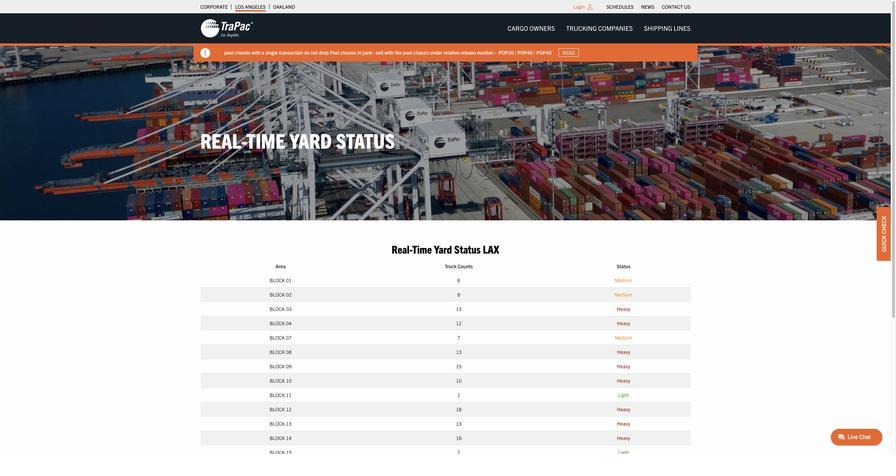 Task type: vqa. For each thing, say whether or not it's contained in the screenshot.
9 associated with BLOCK 07
no



Task type: describe. For each thing, give the bounding box(es) containing it.
09
[[286, 363, 292, 370]]

trucking companies
[[566, 24, 633, 32]]

status for real-time yard status
[[336, 127, 395, 153]]

07
[[286, 335, 292, 341]]

time for real-time yard status
[[246, 127, 285, 153]]

7
[[457, 335, 460, 341]]

yard
[[362, 49, 372, 56]]

trucking companies link
[[561, 21, 638, 35]]

news link
[[641, 2, 654, 12]]

13 for block 03
[[456, 306, 462, 312]]

block 09
[[270, 363, 292, 370]]

1 chassis from the left
[[235, 49, 250, 56]]

1 horizontal spatial 12
[[456, 320, 462, 327]]

number
[[477, 49, 493, 56]]

1 - from the left
[[373, 49, 374, 56]]

quick check
[[880, 216, 887, 252]]

heavy for block 13
[[617, 421, 630, 427]]

read link
[[558, 48, 579, 57]]

heavy for block 03
[[617, 306, 630, 312]]

2 - from the left
[[495, 49, 496, 56]]

14
[[286, 435, 292, 441]]

read
[[562, 49, 575, 56]]

trucking
[[566, 24, 597, 32]]

0 horizontal spatial 12
[[286, 406, 292, 413]]

lines
[[674, 24, 690, 32]]

block for block 04
[[270, 320, 285, 327]]

drop
[[319, 49, 329, 56]]

2 horizontal spatial status
[[617, 263, 631, 270]]

2 10 from the left
[[456, 378, 462, 384]]

quick check link
[[877, 207, 891, 261]]

block for block 13
[[270, 421, 285, 427]]

1 with from the left
[[251, 49, 260, 56]]

angeles
[[245, 4, 266, 10]]

los
[[235, 4, 244, 10]]

in
[[357, 49, 361, 56]]

corporate link
[[200, 2, 228, 12]]

status for real-time yard status lax
[[454, 242, 481, 256]]

16
[[456, 435, 462, 441]]

medium for 8
[[615, 292, 632, 298]]

shipping
[[644, 24, 672, 32]]

oakland
[[273, 4, 295, 10]]

block for block 14
[[270, 435, 285, 441]]

3 chassis from the left
[[413, 49, 429, 56]]

1 / from the left
[[515, 49, 516, 56]]

corporate
[[200, 4, 228, 10]]

quick
[[880, 235, 887, 252]]

login
[[573, 4, 585, 10]]

light image
[[588, 4, 593, 10]]

real-time yard status lax
[[392, 242, 499, 256]]

area
[[276, 263, 286, 270]]

block for block 11
[[270, 392, 285, 398]]

13 for block 13
[[456, 421, 462, 427]]

transaction
[[279, 49, 303, 56]]

block for block 10
[[270, 378, 285, 384]]

block 01
[[270, 277, 292, 284]]

block for block 02
[[270, 292, 285, 298]]

real- for real-time yard status lax
[[392, 242, 412, 256]]

los angeles image
[[200, 19, 253, 38]]

yard for real-time yard status lax
[[434, 242, 452, 256]]

counts
[[458, 263, 473, 270]]

1
[[457, 392, 460, 398]]

block 03
[[270, 306, 292, 312]]

medium for 6
[[615, 277, 632, 284]]

schedules link
[[607, 2, 634, 12]]

lax
[[483, 242, 499, 256]]

us
[[684, 4, 690, 10]]

04
[[286, 320, 292, 327]]

medium for 7
[[615, 335, 632, 341]]

pop45
[[536, 49, 551, 56]]

menu bar inside banner
[[502, 21, 696, 35]]

heavy for block 14
[[617, 435, 630, 441]]

shipping lines link
[[638, 21, 696, 35]]

cargo
[[508, 24, 528, 32]]

solid image
[[200, 48, 210, 58]]

relative
[[443, 49, 459, 56]]

block 02
[[270, 292, 292, 298]]

pool
[[330, 49, 339, 56]]

under
[[430, 49, 442, 56]]

not
[[311, 49, 318, 56]]

oakland link
[[273, 2, 295, 12]]

6
[[457, 277, 460, 284]]

08
[[286, 349, 292, 355]]

real- for real-time yard status
[[200, 127, 246, 153]]



Task type: locate. For each thing, give the bounding box(es) containing it.
1 horizontal spatial real-
[[392, 242, 412, 256]]

1 vertical spatial status
[[454, 242, 481, 256]]

block 13
[[270, 421, 292, 427]]

8
[[457, 292, 460, 298]]

block for block 08
[[270, 349, 285, 355]]

heavy
[[617, 306, 630, 312], [617, 320, 630, 327], [617, 349, 630, 355], [617, 363, 630, 370], [617, 378, 630, 384], [617, 406, 630, 413], [617, 421, 630, 427], [617, 435, 630, 441]]

chassis left the a
[[235, 49, 250, 56]]

-
[[373, 49, 374, 56], [495, 49, 496, 56]]

chassis
[[235, 49, 250, 56], [340, 49, 356, 56], [413, 49, 429, 56]]

0 vertical spatial time
[[246, 127, 285, 153]]

truck counts
[[445, 263, 473, 270]]

0 vertical spatial real-
[[200, 127, 246, 153]]

2 chassis from the left
[[340, 49, 356, 56]]

1 horizontal spatial pool
[[403, 49, 412, 56]]

01
[[286, 277, 292, 284]]

release
[[460, 49, 476, 56]]

13 down "7"
[[456, 349, 462, 355]]

0 vertical spatial yard
[[289, 127, 332, 153]]

10 block from the top
[[270, 406, 285, 413]]

2 block from the top
[[270, 292, 285, 298]]

6 heavy from the top
[[617, 406, 630, 413]]

1 heavy from the top
[[617, 306, 630, 312]]

block for block 07
[[270, 335, 285, 341]]

block left 07
[[270, 335, 285, 341]]

single
[[265, 49, 278, 56]]

time for real-time yard status lax
[[412, 242, 432, 256]]

block left 14
[[270, 435, 285, 441]]

11
[[286, 392, 292, 398]]

block
[[270, 277, 285, 284], [270, 292, 285, 298], [270, 306, 285, 312], [270, 320, 285, 327], [270, 335, 285, 341], [270, 349, 285, 355], [270, 363, 285, 370], [270, 378, 285, 384], [270, 392, 285, 398], [270, 406, 285, 413], [270, 421, 285, 427], [270, 435, 285, 441]]

pool right solid icon
[[224, 49, 233, 56]]

1 10 from the left
[[286, 378, 292, 384]]

2 vertical spatial status
[[617, 263, 631, 270]]

status
[[336, 127, 395, 153], [454, 242, 481, 256], [617, 263, 631, 270]]

block for block 01
[[270, 277, 285, 284]]

block left 01
[[270, 277, 285, 284]]

login link
[[573, 4, 585, 10]]

0 horizontal spatial chassis
[[235, 49, 250, 56]]

block for block 03
[[270, 306, 285, 312]]

11 block from the top
[[270, 421, 285, 427]]

with left the a
[[251, 49, 260, 56]]

with left the
[[384, 49, 393, 56]]

block 11
[[270, 392, 292, 398]]

pool chassis with a single transaction  do not drop pool chassis in yard -  exit with the pool chassis under relative release number -  pop20 / pop40 / pop45
[[224, 49, 551, 56]]

menu bar containing schedules
[[603, 2, 694, 12]]

12 up "7"
[[456, 320, 462, 327]]

10
[[286, 378, 292, 384], [456, 378, 462, 384]]

cargo owners link
[[502, 21, 561, 35]]

heavy for block 08
[[617, 349, 630, 355]]

menu bar containing cargo owners
[[502, 21, 696, 35]]

13 down 18
[[456, 421, 462, 427]]

los angeles
[[235, 4, 266, 10]]

0 horizontal spatial /
[[515, 49, 516, 56]]

1 horizontal spatial chassis
[[340, 49, 356, 56]]

check
[[880, 216, 887, 234]]

9 block from the top
[[270, 392, 285, 398]]

a
[[262, 49, 264, 56]]

owners
[[529, 24, 555, 32]]

block left 03
[[270, 306, 285, 312]]

0 vertical spatial menu bar
[[603, 2, 694, 12]]

banner containing cargo owners
[[0, 13, 896, 62]]

block left 04
[[270, 320, 285, 327]]

block 04
[[270, 320, 292, 327]]

heavy for block 10
[[617, 378, 630, 384]]

1 pool from the left
[[224, 49, 233, 56]]

heavy for block 12
[[617, 406, 630, 413]]

0 horizontal spatial with
[[251, 49, 260, 56]]

yard
[[289, 127, 332, 153], [434, 242, 452, 256]]

contact
[[662, 4, 683, 10]]

13 down the '8'
[[456, 306, 462, 312]]

0 horizontal spatial pool
[[224, 49, 233, 56]]

block 08
[[270, 349, 292, 355]]

the
[[395, 49, 402, 56]]

contact us link
[[662, 2, 690, 12]]

1 vertical spatial real-
[[392, 242, 412, 256]]

block 12
[[270, 406, 292, 413]]

menu bar up shipping
[[603, 2, 694, 12]]

chassis left under at the left top of the page
[[413, 49, 429, 56]]

0 horizontal spatial time
[[246, 127, 285, 153]]

02
[[286, 292, 292, 298]]

shipping lines
[[644, 24, 690, 32]]

block left '08'
[[270, 349, 285, 355]]

block left 11
[[270, 392, 285, 398]]

13
[[456, 306, 462, 312], [456, 349, 462, 355], [286, 421, 292, 427], [456, 421, 462, 427]]

2 heavy from the top
[[617, 320, 630, 327]]

1 vertical spatial menu bar
[[502, 21, 696, 35]]

block left 02
[[270, 292, 285, 298]]

heavy for block 04
[[617, 320, 630, 327]]

block down block 09 at the left bottom
[[270, 378, 285, 384]]

banner
[[0, 13, 896, 62]]

block for block 09
[[270, 363, 285, 370]]

do
[[304, 49, 309, 56]]

block left 09
[[270, 363, 285, 370]]

15
[[456, 363, 462, 370]]

4 heavy from the top
[[617, 363, 630, 370]]

2 pool from the left
[[403, 49, 412, 56]]

1 horizontal spatial time
[[412, 242, 432, 256]]

3 block from the top
[[270, 306, 285, 312]]

5 block from the top
[[270, 335, 285, 341]]

medium
[[615, 277, 632, 284], [615, 292, 632, 298], [615, 335, 632, 341]]

1 vertical spatial 12
[[286, 406, 292, 413]]

los angeles link
[[235, 2, 266, 12]]

1 horizontal spatial /
[[534, 49, 535, 56]]

6 block from the top
[[270, 349, 285, 355]]

2 with from the left
[[384, 49, 393, 56]]

12 down 11
[[286, 406, 292, 413]]

1 block from the top
[[270, 277, 285, 284]]

exit
[[375, 49, 383, 56]]

1 vertical spatial time
[[412, 242, 432, 256]]

light
[[618, 392, 629, 398]]

18
[[456, 406, 462, 413]]

- right number
[[495, 49, 496, 56]]

block 14
[[270, 435, 292, 441]]

/ left pop45
[[534, 49, 535, 56]]

0 vertical spatial medium
[[615, 277, 632, 284]]

real-time yard status
[[200, 127, 395, 153]]

1 vertical spatial yard
[[434, 242, 452, 256]]

1 horizontal spatial status
[[454, 242, 481, 256]]

13 for block 08
[[456, 349, 462, 355]]

/ left pop40
[[515, 49, 516, 56]]

10 down 15
[[456, 378, 462, 384]]

block up block 13
[[270, 406, 285, 413]]

block for block 12
[[270, 406, 285, 413]]

8 heavy from the top
[[617, 435, 630, 441]]

2 horizontal spatial chassis
[[413, 49, 429, 56]]

13 up 14
[[286, 421, 292, 427]]

cargo owners
[[508, 24, 555, 32]]

companies
[[598, 24, 633, 32]]

- left exit
[[373, 49, 374, 56]]

news
[[641, 4, 654, 10]]

3 heavy from the top
[[617, 349, 630, 355]]

5 heavy from the top
[[617, 378, 630, 384]]

3 medium from the top
[[615, 335, 632, 341]]

time
[[246, 127, 285, 153], [412, 242, 432, 256]]

12
[[456, 320, 462, 327], [286, 406, 292, 413]]

block 10
[[270, 378, 292, 384]]

schedules
[[607, 4, 634, 10]]

block up block 14
[[270, 421, 285, 427]]

8 block from the top
[[270, 378, 285, 384]]

2 / from the left
[[534, 49, 535, 56]]

1 horizontal spatial -
[[495, 49, 496, 56]]

0 vertical spatial status
[[336, 127, 395, 153]]

7 heavy from the top
[[617, 421, 630, 427]]

0 vertical spatial 12
[[456, 320, 462, 327]]

0 horizontal spatial status
[[336, 127, 395, 153]]

7 block from the top
[[270, 363, 285, 370]]

/
[[515, 49, 516, 56], [534, 49, 535, 56]]

0 horizontal spatial yard
[[289, 127, 332, 153]]

menu bar down light icon
[[502, 21, 696, 35]]

1 horizontal spatial with
[[384, 49, 393, 56]]

pop40
[[517, 49, 533, 56]]

pool right the
[[403, 49, 412, 56]]

1 medium from the top
[[615, 277, 632, 284]]

chassis left in
[[340, 49, 356, 56]]

yard for real-time yard status
[[289, 127, 332, 153]]

pool
[[224, 49, 233, 56], [403, 49, 412, 56]]

1 horizontal spatial 10
[[456, 378, 462, 384]]

2 vertical spatial medium
[[615, 335, 632, 341]]

0 horizontal spatial 10
[[286, 378, 292, 384]]

pop20
[[498, 49, 514, 56]]

1 vertical spatial medium
[[615, 292, 632, 298]]

block 07
[[270, 335, 292, 341]]

real-
[[200, 127, 246, 153], [392, 242, 412, 256]]

1 horizontal spatial yard
[[434, 242, 452, 256]]

12 block from the top
[[270, 435, 285, 441]]

10 down 09
[[286, 378, 292, 384]]

contact us
[[662, 4, 690, 10]]

menu bar
[[603, 2, 694, 12], [502, 21, 696, 35]]

0 horizontal spatial real-
[[200, 127, 246, 153]]

2 medium from the top
[[615, 292, 632, 298]]

0 horizontal spatial -
[[373, 49, 374, 56]]

03
[[286, 306, 292, 312]]

heavy for block 09
[[617, 363, 630, 370]]

4 block from the top
[[270, 320, 285, 327]]

truck
[[445, 263, 457, 270]]



